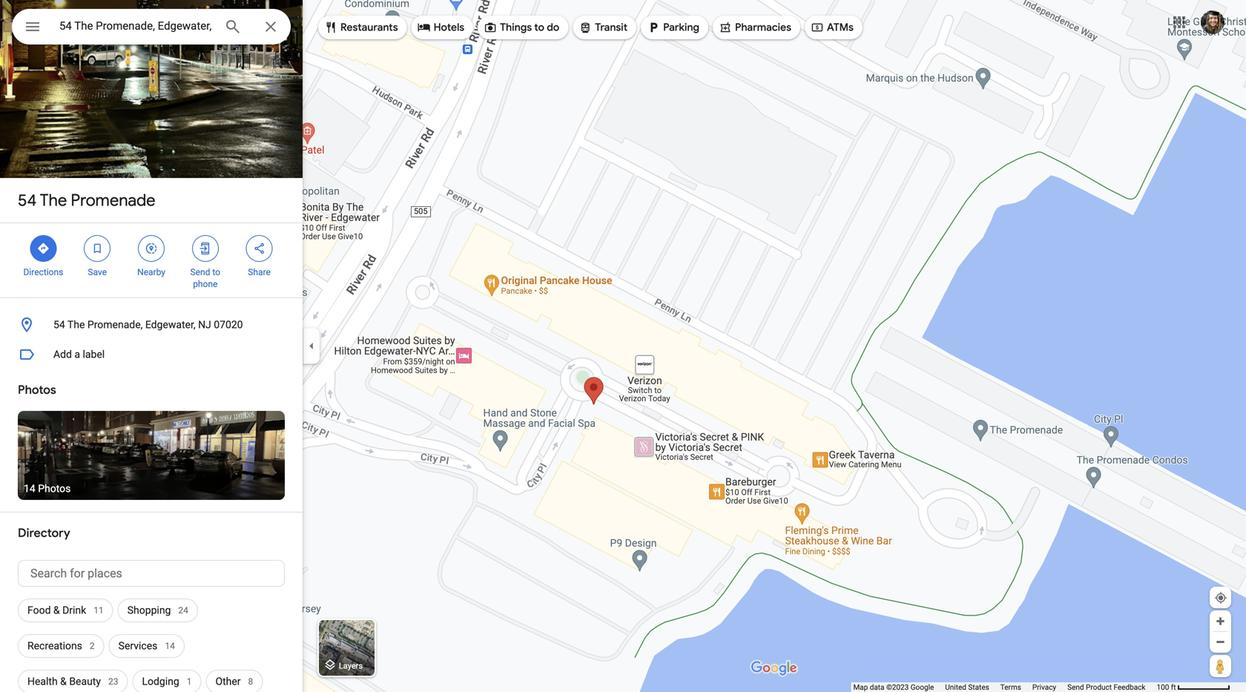 Task type: vqa. For each thing, say whether or not it's contained in the screenshot.
second '$2,012' from the right
no



Task type: describe. For each thing, give the bounding box(es) containing it.
parking
[[663, 21, 700, 34]]

restaurants
[[341, 21, 398, 34]]

send for send product feedback
[[1068, 683, 1085, 692]]

zoom in image
[[1216, 616, 1227, 627]]

 atms
[[811, 19, 854, 36]]

hotels
[[434, 21, 465, 34]]

beauty
[[69, 676, 101, 688]]

other
[[216, 676, 241, 688]]


[[24, 16, 42, 37]]

 search field
[[12, 9, 291, 47]]

things
[[500, 21, 532, 34]]

promenade,
[[87, 319, 143, 331]]

shopping
[[127, 604, 171, 617]]

directions
[[23, 267, 63, 278]]

24
[[178, 606, 188, 616]]

none field inside 54 the promenade, edgewater, nj 07020 field
[[59, 17, 212, 35]]


[[199, 240, 212, 257]]


[[37, 240, 50, 257]]


[[811, 19, 824, 36]]

8
[[248, 677, 253, 687]]

ft
[[1172, 683, 1177, 692]]

100 ft
[[1157, 683, 1177, 692]]

save
[[88, 267, 107, 278]]


[[91, 240, 104, 257]]

2
[[90, 641, 95, 652]]

©2023
[[887, 683, 909, 692]]


[[418, 19, 431, 36]]


[[579, 19, 592, 36]]

data
[[870, 683, 885, 692]]

lodging
[[142, 676, 179, 688]]

phone
[[193, 279, 218, 289]]

 parking
[[647, 19, 700, 36]]

14 photos button
[[18, 411, 285, 500]]

 restaurants
[[324, 19, 398, 36]]

lodging 1
[[142, 676, 192, 688]]

shopping 24
[[127, 604, 188, 617]]

07020
[[214, 319, 243, 331]]

54 the promenade, edgewater, nj 07020 button
[[0, 310, 303, 340]]

14 inside button
[[24, 483, 35, 495]]

recreations 2
[[27, 640, 95, 652]]

food
[[27, 604, 51, 617]]

& for drink
[[53, 604, 60, 617]]

promenade
[[71, 190, 155, 211]]

united
[[946, 683, 967, 692]]

54 the promenade main content
[[0, 0, 303, 692]]

none text field inside 54 the promenade main content
[[18, 560, 285, 587]]

23
[[108, 677, 118, 687]]

 things to do
[[484, 19, 560, 36]]

100
[[1157, 683, 1170, 692]]


[[719, 19, 732, 36]]

privacy button
[[1033, 683, 1057, 692]]

terms
[[1001, 683, 1022, 692]]

health
[[27, 676, 58, 688]]

other 8
[[216, 676, 253, 688]]

product
[[1086, 683, 1112, 692]]

add
[[53, 348, 72, 361]]

a
[[74, 348, 80, 361]]

united states
[[946, 683, 990, 692]]

to inside  things to do
[[535, 21, 545, 34]]

100 ft button
[[1157, 683, 1231, 692]]

0 vertical spatial photos
[[18, 383, 56, 398]]

feedback
[[1114, 683, 1146, 692]]

to inside send to phone
[[213, 267, 220, 278]]

the for promenade
[[40, 190, 67, 211]]

terms button
[[1001, 683, 1022, 692]]

 transit
[[579, 19, 628, 36]]

directory
[[18, 526, 70, 541]]


[[324, 19, 338, 36]]

& for beauty
[[60, 676, 67, 688]]

health & beauty 23
[[27, 676, 118, 688]]

54 for 54 the promenade, edgewater, nj 07020
[[53, 319, 65, 331]]

54 the promenade, edgewater, nj 07020
[[53, 319, 243, 331]]

nj
[[198, 319, 211, 331]]

pharmacies
[[735, 21, 792, 34]]



Task type: locate. For each thing, give the bounding box(es) containing it.
None text field
[[18, 560, 285, 587]]

drink
[[62, 604, 86, 617]]

atms
[[827, 21, 854, 34]]

footer inside google maps element
[[854, 683, 1157, 692]]

share
[[248, 267, 271, 278]]

send for send to phone
[[190, 267, 210, 278]]

 button
[[12, 9, 53, 47]]

privacy
[[1033, 683, 1057, 692]]

actions for 54 the promenade region
[[0, 223, 303, 298]]

do
[[547, 21, 560, 34]]

photos down add
[[18, 383, 56, 398]]

the up the  on the top left of page
[[40, 190, 67, 211]]

photos up directory at the left bottom of the page
[[38, 483, 71, 495]]

to left do
[[535, 21, 545, 34]]

the
[[40, 190, 67, 211], [67, 319, 85, 331]]

add a label
[[53, 348, 105, 361]]

54 up add
[[53, 319, 65, 331]]

1 vertical spatial to
[[213, 267, 220, 278]]

google maps element
[[0, 0, 1247, 692]]

services
[[118, 640, 158, 652]]

add a label button
[[0, 340, 303, 370]]

united states button
[[946, 683, 990, 692]]

services 14
[[118, 640, 175, 652]]

nearby
[[137, 267, 165, 278]]

send product feedback button
[[1068, 683, 1146, 692]]

&
[[53, 604, 60, 617], [60, 676, 67, 688]]

1 horizontal spatial 54
[[53, 319, 65, 331]]

1 vertical spatial 14
[[165, 641, 175, 652]]

1 vertical spatial &
[[60, 676, 67, 688]]

1 vertical spatial photos
[[38, 483, 71, 495]]

map data ©2023 google
[[854, 683, 935, 692]]

0 horizontal spatial to
[[213, 267, 220, 278]]

14 inside services 14
[[165, 641, 175, 652]]

None field
[[59, 17, 212, 35]]

54 up the  on the top left of page
[[18, 190, 37, 211]]


[[647, 19, 661, 36]]

the inside 'button'
[[67, 319, 85, 331]]

send product feedback
[[1068, 683, 1146, 692]]

recreations
[[27, 640, 82, 652]]

transit
[[595, 21, 628, 34]]

the for promenade,
[[67, 319, 85, 331]]

1 vertical spatial 54
[[53, 319, 65, 331]]

0 horizontal spatial 54
[[18, 190, 37, 211]]

14 right services
[[165, 641, 175, 652]]

54 the promenade
[[18, 190, 155, 211]]

footer containing map data ©2023 google
[[854, 683, 1157, 692]]

54 The Promenade, Edgewater, NJ 07020 field
[[12, 9, 291, 45]]

photos inside button
[[38, 483, 71, 495]]

zoom out image
[[1216, 637, 1227, 648]]

& right food
[[53, 604, 60, 617]]

54 inside 'button'
[[53, 319, 65, 331]]

from your device image
[[1215, 591, 1228, 605]]

show street view coverage image
[[1210, 655, 1232, 678]]

0 horizontal spatial &
[[53, 604, 60, 617]]

1 vertical spatial send
[[1068, 683, 1085, 692]]

to up phone
[[213, 267, 220, 278]]

states
[[969, 683, 990, 692]]

1 horizontal spatial &
[[60, 676, 67, 688]]

edgewater,
[[145, 319, 196, 331]]

0 vertical spatial send
[[190, 267, 210, 278]]

label
[[83, 348, 105, 361]]


[[484, 19, 497, 36]]

send
[[190, 267, 210, 278], [1068, 683, 1085, 692]]

0 horizontal spatial 14
[[24, 483, 35, 495]]

54 for 54 the promenade
[[18, 190, 37, 211]]


[[253, 240, 266, 257]]

to
[[535, 21, 545, 34], [213, 267, 220, 278]]

google
[[911, 683, 935, 692]]

send up phone
[[190, 267, 210, 278]]

send left product
[[1068, 683, 1085, 692]]

1 horizontal spatial 14
[[165, 641, 175, 652]]

54
[[18, 190, 37, 211], [53, 319, 65, 331]]

0 vertical spatial to
[[535, 21, 545, 34]]

send inside "button"
[[1068, 683, 1085, 692]]

map
[[854, 683, 868, 692]]

the up a
[[67, 319, 85, 331]]

send to phone
[[190, 267, 220, 289]]

0 vertical spatial 54
[[18, 190, 37, 211]]

food & drink 11
[[27, 604, 104, 617]]

14 photos
[[24, 483, 71, 495]]

layers
[[339, 661, 363, 671]]

1 horizontal spatial send
[[1068, 683, 1085, 692]]

11
[[94, 606, 104, 616]]

0 vertical spatial the
[[40, 190, 67, 211]]

& right health
[[60, 676, 67, 688]]

 hotels
[[418, 19, 465, 36]]

send inside send to phone
[[190, 267, 210, 278]]

1 horizontal spatial to
[[535, 21, 545, 34]]

0 vertical spatial 14
[[24, 483, 35, 495]]

1 vertical spatial the
[[67, 319, 85, 331]]

footer
[[854, 683, 1157, 692]]

0 vertical spatial &
[[53, 604, 60, 617]]

0 horizontal spatial send
[[190, 267, 210, 278]]

14 up directory at the left bottom of the page
[[24, 483, 35, 495]]

google account: giulia masi  
(giulia.masi@adept.ai) image
[[1201, 10, 1225, 34]]

1
[[187, 677, 192, 687]]

photos
[[18, 383, 56, 398], [38, 483, 71, 495]]

collapse side panel image
[[304, 338, 320, 354]]

14
[[24, 483, 35, 495], [165, 641, 175, 652]]


[[145, 240, 158, 257]]

 pharmacies
[[719, 19, 792, 36]]



